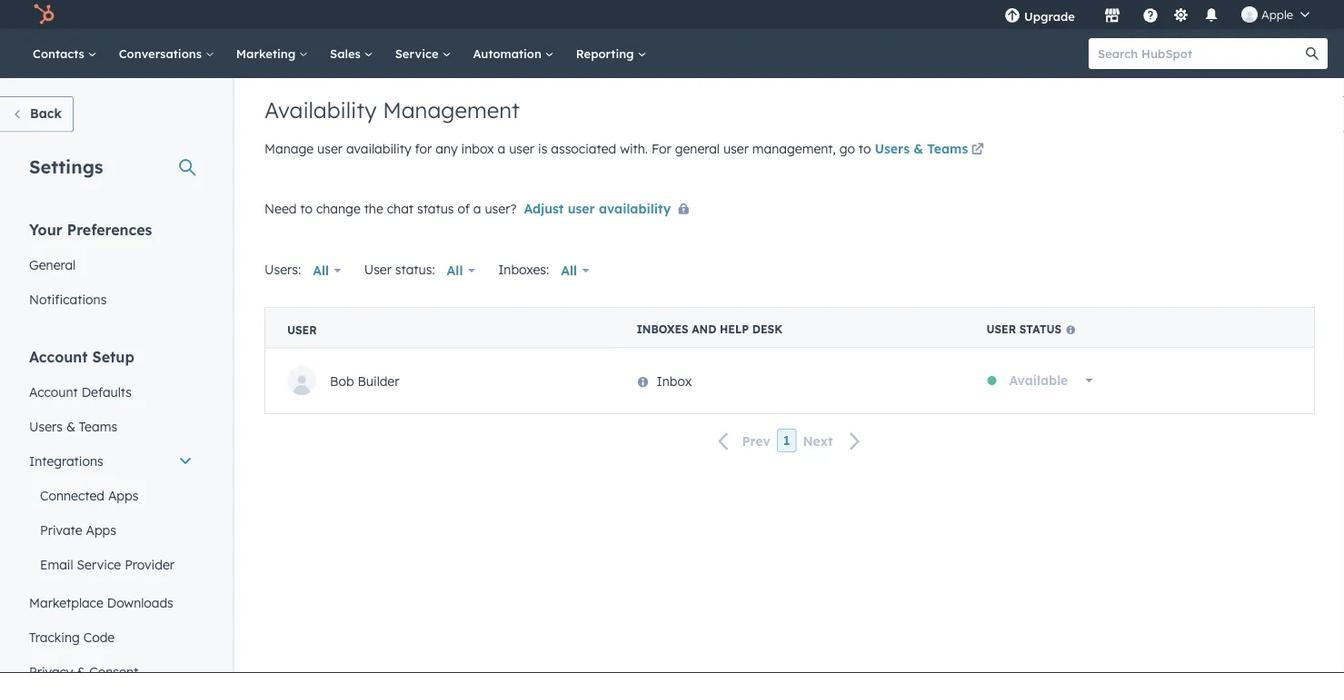Task type: locate. For each thing, give the bounding box(es) containing it.
2 user from the left
[[287, 323, 317, 337]]

help button
[[1135, 0, 1166, 29]]

private
[[40, 522, 82, 538]]

contacts link
[[22, 29, 108, 78]]

1 vertical spatial availability
[[599, 200, 671, 216]]

0 horizontal spatial all
[[313, 263, 329, 279]]

0 vertical spatial &
[[914, 141, 924, 157]]

tracking code link
[[18, 620, 204, 655]]

0 horizontal spatial users
[[29, 419, 63, 435]]

teams left link opens in a new window image
[[928, 141, 968, 157]]

2 all from the left
[[447, 263, 463, 279]]

&
[[914, 141, 924, 157], [66, 419, 75, 435]]

1 vertical spatial teams
[[79, 419, 117, 435]]

teams
[[928, 141, 968, 157], [79, 419, 117, 435]]

& up integrations
[[66, 419, 75, 435]]

to right need on the left top of the page
[[300, 200, 313, 216]]

1 horizontal spatial users & teams link
[[875, 140, 988, 161]]

user down availability
[[317, 141, 343, 157]]

1 button
[[777, 429, 797, 453]]

all button left user
[[301, 253, 353, 289]]

2 horizontal spatial all
[[561, 263, 577, 279]]

tracking code
[[29, 630, 115, 645]]

to right 'go'
[[859, 141, 871, 157]]

search image
[[1306, 47, 1319, 60]]

user down users:
[[287, 323, 317, 337]]

2 account from the top
[[29, 384, 78, 400]]

1 vertical spatial service
[[77, 557, 121, 573]]

0 vertical spatial availability
[[346, 141, 412, 157]]

1 vertical spatial a
[[474, 200, 481, 216]]

service
[[395, 46, 442, 61], [77, 557, 121, 573]]

menu
[[992, 0, 1323, 29]]

0 vertical spatial to
[[859, 141, 871, 157]]

0 vertical spatial teams
[[928, 141, 968, 157]]

service down private apps link
[[77, 557, 121, 573]]

user right 'adjust'
[[568, 200, 595, 216]]

connected apps
[[40, 488, 139, 504]]

0 horizontal spatial availability
[[346, 141, 412, 157]]

of
[[458, 200, 470, 216]]

apps for private apps
[[86, 522, 116, 538]]

0 horizontal spatial users & teams link
[[18, 410, 204, 444]]

private apps link
[[18, 513, 204, 548]]

1 horizontal spatial users
[[875, 141, 910, 157]]

apps
[[108, 488, 139, 504], [86, 522, 116, 538]]

users & teams link down the defaults
[[18, 410, 204, 444]]

all for user status:
[[447, 263, 463, 279]]

& inside "account setup" element
[[66, 419, 75, 435]]

automation link
[[462, 29, 565, 78]]

a right of
[[474, 200, 481, 216]]

users & teams link right 'go'
[[875, 140, 988, 161]]

0 horizontal spatial to
[[300, 200, 313, 216]]

apps up email service provider
[[86, 522, 116, 538]]

& left link opens in a new window icon
[[914, 141, 924, 157]]

1 horizontal spatial a
[[498, 141, 506, 157]]

1 vertical spatial apps
[[86, 522, 116, 538]]

all button for inboxes:
[[549, 253, 602, 289]]

0 horizontal spatial service
[[77, 557, 121, 573]]

all right inboxes:
[[561, 263, 577, 279]]

user for user status
[[987, 323, 1016, 336]]

2 horizontal spatial all button
[[549, 253, 602, 289]]

1 vertical spatial account
[[29, 384, 78, 400]]

chat
[[387, 200, 414, 216]]

integrations button
[[18, 444, 204, 479]]

users
[[875, 141, 910, 157], [29, 419, 63, 435]]

users inside "account setup" element
[[29, 419, 63, 435]]

all right users:
[[313, 263, 329, 279]]

user
[[317, 141, 343, 157], [509, 141, 535, 157], [724, 141, 749, 157], [568, 200, 595, 216]]

email service provider link
[[18, 548, 204, 582]]

setup
[[92, 348, 134, 366]]

user left status
[[987, 323, 1016, 336]]

1 horizontal spatial users & teams
[[875, 141, 968, 157]]

teams for management
[[928, 141, 968, 157]]

user
[[987, 323, 1016, 336], [287, 323, 317, 337]]

prev button
[[708, 429, 777, 453]]

0 vertical spatial users & teams link
[[875, 140, 988, 161]]

1 user from the left
[[987, 323, 1016, 336]]

0 horizontal spatial users & teams
[[29, 419, 117, 435]]

3 all button from the left
[[549, 253, 602, 289]]

0 vertical spatial users
[[875, 141, 910, 157]]

users:
[[265, 262, 301, 277]]

user right general
[[724, 141, 749, 157]]

account defaults link
[[18, 375, 204, 410]]

users & teams left link opens in a new window icon
[[875, 141, 968, 157]]

back
[[30, 105, 62, 121]]

1 vertical spatial users & teams
[[29, 419, 117, 435]]

service inside "account setup" element
[[77, 557, 121, 573]]

users up integrations
[[29, 419, 63, 435]]

all
[[313, 263, 329, 279], [447, 263, 463, 279], [561, 263, 577, 279]]

all for inboxes:
[[561, 263, 577, 279]]

1 all button from the left
[[301, 253, 353, 289]]

1 vertical spatial users & teams link
[[18, 410, 204, 444]]

account for account setup
[[29, 348, 88, 366]]

account up account defaults at left
[[29, 348, 88, 366]]

users & teams
[[875, 141, 968, 157], [29, 419, 117, 435]]

apps for connected apps
[[108, 488, 139, 504]]

account down account setup
[[29, 384, 78, 400]]

0 vertical spatial account
[[29, 348, 88, 366]]

availability for adjust
[[599, 200, 671, 216]]

settings image
[[1173, 8, 1190, 24]]

0 horizontal spatial user
[[287, 323, 317, 337]]

0 vertical spatial users & teams
[[875, 141, 968, 157]]

0 horizontal spatial all button
[[301, 253, 353, 289]]

all button down adjust user availability at top
[[549, 253, 602, 289]]

availability down availability management
[[346, 141, 412, 157]]

all right status:
[[447, 263, 463, 279]]

teams inside "account setup" element
[[79, 419, 117, 435]]

account setup element
[[18, 347, 204, 674]]

apple
[[1262, 7, 1294, 22]]

1 horizontal spatial availability
[[599, 200, 671, 216]]

1 horizontal spatial all button
[[435, 253, 487, 289]]

help image
[[1143, 8, 1159, 25]]

connected
[[40, 488, 105, 504]]

settings link
[[1170, 5, 1193, 24]]

0 vertical spatial service
[[395, 46, 442, 61]]

notifications image
[[1204, 8, 1220, 25]]

management,
[[753, 141, 836, 157]]

reporting
[[576, 46, 638, 61]]

marketplace downloads link
[[18, 586, 204, 620]]

all button for users:
[[301, 253, 353, 289]]

0 horizontal spatial &
[[66, 419, 75, 435]]

back link
[[0, 96, 74, 132]]

users & teams up integrations
[[29, 419, 117, 435]]

builder
[[358, 373, 400, 389]]

account
[[29, 348, 88, 366], [29, 384, 78, 400]]

1 horizontal spatial to
[[859, 141, 871, 157]]

settings
[[29, 155, 103, 178]]

all button
[[301, 253, 353, 289], [435, 253, 487, 289], [549, 253, 602, 289]]

marketing link
[[225, 29, 319, 78]]

teams down the defaults
[[79, 419, 117, 435]]

apps down integrations button
[[108, 488, 139, 504]]

service up availability management
[[395, 46, 442, 61]]

3 all from the left
[[561, 263, 577, 279]]

availability management
[[265, 96, 520, 124]]

connected apps link
[[18, 479, 204, 513]]

availability inside button
[[599, 200, 671, 216]]

conversations
[[119, 46, 205, 61]]

service link
[[384, 29, 462, 78]]

1 horizontal spatial user
[[987, 323, 1016, 336]]

2 all button from the left
[[435, 253, 487, 289]]

for
[[652, 141, 672, 157]]

is
[[538, 141, 548, 157]]

1 account from the top
[[29, 348, 88, 366]]

availability down with. at left top
[[599, 200, 671, 216]]

sales
[[330, 46, 364, 61]]

1 horizontal spatial &
[[914, 141, 924, 157]]

preferences
[[67, 220, 152, 239]]

availability
[[346, 141, 412, 157], [599, 200, 671, 216]]

need
[[265, 200, 297, 216]]

general link
[[18, 248, 204, 282]]

manage
[[265, 141, 314, 157]]

to
[[859, 141, 871, 157], [300, 200, 313, 216]]

hubspot image
[[33, 4, 55, 25]]

0 horizontal spatial teams
[[79, 419, 117, 435]]

manage user availability for any inbox a user is associated with. for general user management, go to
[[265, 141, 875, 157]]

users & teams inside "account setup" element
[[29, 419, 117, 435]]

1 all from the left
[[313, 263, 329, 279]]

1 vertical spatial users
[[29, 419, 63, 435]]

your preferences element
[[18, 220, 204, 317]]

private apps
[[40, 522, 116, 538]]

pagination navigation
[[265, 429, 1316, 453]]

defaults
[[82, 384, 132, 400]]

1 vertical spatial &
[[66, 419, 75, 435]]

0 horizontal spatial a
[[474, 200, 481, 216]]

reporting link
[[565, 29, 658, 78]]

1 horizontal spatial teams
[[928, 141, 968, 157]]

a right inbox
[[498, 141, 506, 157]]

0 vertical spatial apps
[[108, 488, 139, 504]]

all button down of
[[435, 253, 487, 289]]

need to change the chat status of a user?
[[265, 200, 517, 216]]

user left the is
[[509, 141, 535, 157]]

marketplaces image
[[1105, 8, 1121, 25]]

users right 'go'
[[875, 141, 910, 157]]

upgrade image
[[1004, 8, 1021, 25]]

1 horizontal spatial all
[[447, 263, 463, 279]]



Task type: describe. For each thing, give the bounding box(es) containing it.
desk
[[753, 323, 783, 336]]

user status
[[987, 323, 1062, 336]]

search button
[[1297, 38, 1328, 69]]

users for availability management
[[875, 141, 910, 157]]

status
[[417, 200, 454, 216]]

next button
[[797, 429, 872, 453]]

inboxes and help desk
[[637, 323, 783, 336]]

adjust user availability button
[[524, 198, 697, 221]]

hubspot link
[[22, 4, 68, 25]]

contacts
[[33, 46, 88, 61]]

1 vertical spatial to
[[300, 200, 313, 216]]

for
[[415, 141, 432, 157]]

availability
[[265, 96, 377, 124]]

notifications button
[[1196, 0, 1227, 29]]

available
[[1010, 373, 1068, 389]]

general
[[29, 257, 76, 273]]

conversations link
[[108, 29, 225, 78]]

marketplaces button
[[1094, 0, 1132, 29]]

adjust
[[524, 200, 564, 216]]

prev
[[742, 433, 771, 449]]

status:
[[395, 262, 435, 277]]

provider
[[125, 557, 175, 573]]

user inside adjust user availability button
[[568, 200, 595, 216]]

marketing
[[236, 46, 299, 61]]

bob builder image
[[1242, 6, 1258, 23]]

change
[[316, 200, 361, 216]]

notifications
[[29, 291, 107, 307]]

teams for setup
[[79, 419, 117, 435]]

go
[[840, 141, 855, 157]]

code
[[83, 630, 115, 645]]

all for users:
[[313, 263, 329, 279]]

your preferences
[[29, 220, 152, 239]]

associated
[[551, 141, 617, 157]]

bob builder
[[330, 373, 400, 389]]

next
[[803, 433, 833, 449]]

upgrade
[[1024, 9, 1075, 24]]

user?
[[485, 200, 517, 216]]

management
[[383, 96, 520, 124]]

any
[[436, 141, 458, 157]]

availability for manage
[[346, 141, 412, 157]]

marketplace downloads
[[29, 595, 173, 611]]

users & teams link for setup
[[18, 410, 204, 444]]

0 vertical spatial a
[[498, 141, 506, 157]]

notifications link
[[18, 282, 204, 317]]

1
[[783, 433, 790, 449]]

account defaults
[[29, 384, 132, 400]]

inbox
[[461, 141, 494, 157]]

menu containing apple
[[992, 0, 1323, 29]]

inbox
[[657, 373, 692, 389]]

Search HubSpot search field
[[1089, 38, 1312, 69]]

sales link
[[319, 29, 384, 78]]

apple button
[[1231, 0, 1321, 29]]

users for account setup
[[29, 419, 63, 435]]

& for setup
[[66, 419, 75, 435]]

integrations
[[29, 453, 103, 469]]

email
[[40, 557, 73, 573]]

link opens in a new window image
[[972, 144, 984, 157]]

bob
[[330, 373, 354, 389]]

users & teams for setup
[[29, 419, 117, 435]]

and
[[692, 323, 717, 336]]

users & teams link for management
[[875, 140, 988, 161]]

your
[[29, 220, 63, 239]]

user
[[364, 262, 392, 277]]

the
[[364, 200, 383, 216]]

general
[[675, 141, 720, 157]]

marketplace
[[29, 595, 103, 611]]

help
[[720, 323, 749, 336]]

tracking
[[29, 630, 80, 645]]

all button for user status:
[[435, 253, 487, 289]]

1 horizontal spatial service
[[395, 46, 442, 61]]

users & teams for management
[[875, 141, 968, 157]]

inboxes
[[637, 323, 689, 336]]

user for user
[[287, 323, 317, 337]]

inboxes:
[[498, 262, 549, 277]]

with.
[[620, 141, 648, 157]]

user status:
[[364, 262, 435, 277]]

available button
[[998, 363, 1105, 399]]

account for account defaults
[[29, 384, 78, 400]]

downloads
[[107, 595, 173, 611]]

link opens in a new window image
[[972, 140, 984, 161]]

& for management
[[914, 141, 924, 157]]

adjust user availability
[[524, 200, 671, 216]]

status
[[1020, 323, 1062, 336]]

account setup
[[29, 348, 134, 366]]

automation
[[473, 46, 545, 61]]



Task type: vqa. For each thing, say whether or not it's contained in the screenshot.
the topmost haven't
no



